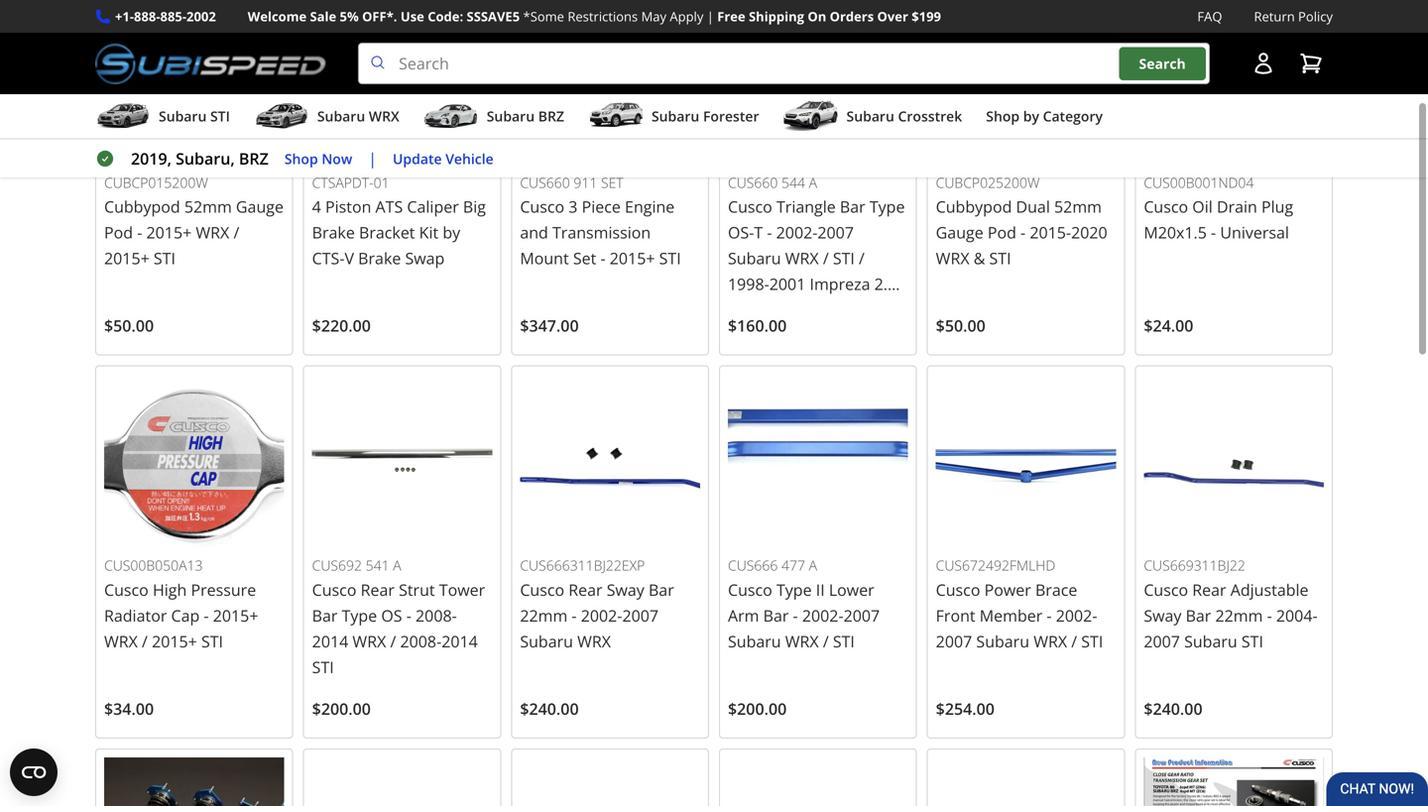 Task type: vqa. For each thing, say whether or not it's contained in the screenshot.
Search button
yes



Task type: describe. For each thing, give the bounding box(es) containing it.
sti inside cus669311bj22 cusco rear adjustable sway bar 22mm - 2004- 2007 subaru sti
[[1242, 631, 1264, 652]]

$200.00 for cusco rear strut tower bar type os - 2008- 2014 wrx / 2008-2014 sti
[[312, 698, 371, 720]]

and
[[520, 222, 549, 243]]

cus669311bj22 cusco rear adjustable sway bar 22mm - 2004- 2007 subaru sti
[[1144, 556, 1318, 652]]

piece
[[582, 196, 621, 217]]

welcome
[[248, 7, 307, 25]]

subaru forester button
[[588, 98, 760, 138]]

apply
[[670, 7, 704, 25]]

- inside cus660 911 set cusco 3 piece engine and transmission mount set - 2015+ sti
[[601, 248, 606, 269]]

crosstrek
[[898, 107, 963, 126]]

set
[[601, 173, 624, 192]]

sti inside cus660 544 a cusco triangle bar type os-t  - 2002-2007 subaru wrx / sti / 1998-2001 impreza 2.5 rs
[[833, 248, 855, 269]]

subaru inside cus669311bj22 cusco rear adjustable sway bar 22mm - 2004- 2007 subaru sti
[[1185, 631, 1238, 652]]

os-
[[728, 222, 754, 243]]

2007 inside cus660 544 a cusco triangle bar type os-t  - 2002-2007 subaru wrx / sti / 1998-2001 impreza 2.5 rs
[[818, 222, 854, 243]]

cusco inside cus00b001nd04 cusco oil drain plug m20x1.5 - universal
[[1144, 196, 1189, 217]]

oil
[[1193, 196, 1213, 217]]

2019, subaru, brz
[[131, 148, 269, 169]]

cus692
[[312, 556, 362, 575]]

sti inside cubcp025200w cubbypod dual 52mm gauge pod - 2015-2020 wrx & sti
[[990, 248, 1012, 269]]

brz inside "dropdown button"
[[538, 107, 565, 126]]

01
[[374, 173, 390, 192]]

by inside dropdown button
[[1024, 107, 1040, 126]]

cus660 for 3
[[520, 173, 570, 192]]

cubbypod for gauge
[[936, 196, 1012, 217]]

cus660 911 set cusco 3 piece engine and transmission mount set - 2015+ sti
[[520, 173, 681, 269]]

sti inside cus692 541 a cusco rear strut tower bar type os - 2008- 2014 wrx / 2008-2014 sti
[[312, 657, 334, 678]]

cus669 311 bj22 cusco rear adjustable sway bar 22mm - 2004-2007 subaru sti, image
[[1144, 375, 1325, 555]]

cus00b001nd04 cusco oil drain plug m20x1.5 - universal
[[1144, 173, 1294, 243]]

cus00b050a13 cusco high pressure radiator cap - 2015+ wrx  / 2015+ sti
[[104, 556, 258, 652]]

plug
[[1262, 196, 1294, 217]]

$24.00
[[1144, 315, 1194, 336]]

transmission
[[553, 222, 651, 243]]

adjustable
[[1231, 579, 1309, 601]]

cus666 477 a cusco type ii lower arm bar - 2002-2007 subaru wrx / sti
[[728, 556, 880, 652]]

pod inside cubcp015200w cubbypod 52mm gauge pod - 2015+ wrx / 2015+ sti
[[104, 222, 133, 243]]

sti inside cus660 911 set cusco 3 piece engine and transmission mount set - 2015+ sti
[[659, 248, 681, 269]]

2002- inside cus666 477 a cusco type ii lower arm bar - 2002-2007 subaru wrx / sti
[[803, 605, 844, 627]]

rs
[[728, 299, 747, 321]]

1 vertical spatial brake
[[358, 248, 401, 269]]

ii
[[816, 579, 825, 601]]

bar inside cus666 477 a cusco type ii lower arm bar - 2002-2007 subaru wrx / sti
[[764, 605, 789, 627]]

tower
[[439, 579, 485, 601]]

2020
[[1072, 222, 1108, 243]]

/ inside cus00b050a13 cusco high pressure radiator cap - 2015+ wrx  / 2015+ sti
[[142, 631, 148, 652]]

off*.
[[362, 7, 397, 25]]

ats
[[376, 196, 403, 217]]

wrx inside cus692 541 a cusco rear strut tower bar type os - 2008- 2014 wrx / 2008-2014 sti
[[353, 631, 386, 652]]

$50.00 for wrx
[[936, 315, 986, 336]]

update vehicle
[[393, 149, 494, 168]]

- inside the cus666311bj22exp cusco rear sway bar 22mm - 2002-2007 subaru wrx
[[572, 605, 577, 627]]

subispeed logo image
[[95, 43, 327, 84]]

mount
[[520, 248, 569, 269]]

welcome sale 5% off*. use code: sssave5 *some restrictions may apply | free shipping on orders over $199
[[248, 7, 942, 25]]

- inside cus660 544 a cusco triangle bar type os-t  - 2002-2007 subaru wrx / sti / 1998-2001 impreza 2.5 rs
[[767, 222, 772, 243]]

cus666 311 bj22exp cusco rear sway bar 22mm - 2002-2007 subaru wrx, image
[[520, 375, 700, 555]]

/ inside cubcp015200w cubbypod 52mm gauge pod - 2015+ wrx / 2015+ sti
[[234, 222, 239, 243]]

front
[[936, 605, 976, 627]]

1 vertical spatial 2008-
[[400, 631, 442, 652]]

subaru sti
[[159, 107, 230, 126]]

2001
[[770, 273, 806, 295]]

engine
[[625, 196, 675, 217]]

2015+ inside cus660 911 set cusco 3 piece engine and transmission mount set - 2015+ sti
[[610, 248, 655, 269]]

bar inside cus692 541 a cusco rear strut tower bar type os - 2008- 2014 wrx / 2008-2014 sti
[[312, 605, 338, 627]]

2015-
[[1030, 222, 1072, 243]]

cusco inside cus666 477 a cusco type ii lower arm bar - 2002-2007 subaru wrx / sti
[[728, 579, 773, 601]]

by inside the ctsapdt-01 4 piston ats caliper big brake bracket kit by cts-v brake swap
[[443, 222, 461, 243]]

cus965 028 a cusco close gear ratio transmission gear set - 2013+ ft86, image
[[1144, 758, 1325, 807]]

shop for shop now
[[285, 149, 318, 168]]

cus666311bj22exp cusco rear sway bar 22mm - 2002-2007 subaru wrx
[[520, 556, 674, 652]]

now
[[322, 149, 352, 168]]

544
[[782, 173, 806, 192]]

member
[[980, 605, 1043, 627]]

2007 inside cus672492fmlhd cusco power brace front member - 2002- 2007 subaru wrx / sti
[[936, 631, 973, 652]]

/ inside cus692 541 a cusco rear strut tower bar type os - 2008- 2014 wrx / 2008-2014 sti
[[390, 631, 396, 652]]

cubcp025200w
[[936, 173, 1040, 192]]

over
[[878, 7, 909, 25]]

gauge inside cubcp025200w cubbypod dual 52mm gauge pod - 2015-2020 wrx & sti
[[936, 222, 984, 243]]

a for rear
[[393, 556, 402, 575]]

brace
[[1036, 579, 1078, 601]]

v
[[345, 248, 354, 269]]

high
[[153, 579, 187, 601]]

- inside cubcp015200w cubbypod 52mm gauge pod - 2015+ wrx / 2015+ sti
[[137, 222, 142, 243]]

piston
[[325, 196, 371, 217]]

cus660 for triangle
[[728, 173, 778, 192]]

2002- inside cus672492fmlhd cusco power brace front member - 2002- 2007 subaru wrx / sti
[[1056, 605, 1098, 627]]

search input field
[[358, 43, 1210, 84]]

a subaru sti thumbnail image image
[[95, 101, 151, 131]]

subaru inside "dropdown button"
[[487, 107, 535, 126]]

+1-888-885-2002 link
[[115, 6, 216, 27]]

type inside cus692 541 a cusco rear strut tower bar type os - 2008- 2014 wrx / 2008-2014 sti
[[342, 605, 377, 627]]

subaru inside cus666 477 a cusco type ii lower arm bar - 2002-2007 subaru wrx / sti
[[728, 631, 781, 652]]

$240.00 for subaru
[[520, 698, 579, 720]]

subaru up 'now' at left
[[317, 107, 365, 126]]

888-
[[134, 7, 160, 25]]

sway inside the cus666311bj22exp cusco rear sway bar 22mm - 2002-2007 subaru wrx
[[607, 579, 645, 601]]

$199
[[912, 7, 942, 25]]

swap
[[405, 248, 445, 269]]

885-
[[160, 7, 187, 25]]

power
[[985, 579, 1032, 601]]

button image
[[1252, 52, 1276, 76]]

cus00b 001 nd04 cusco oil drain plug m20x1.5 - 2015+ sti, image
[[1144, 0, 1325, 171]]

radiator
[[104, 605, 167, 627]]

1998-
[[728, 273, 770, 295]]

bracket
[[359, 222, 415, 243]]

subaru,
[[176, 148, 235, 169]]

a for type
[[809, 556, 818, 575]]

3
[[569, 196, 578, 217]]

subaru inside cus660 544 a cusco triangle bar type os-t  - 2002-2007 subaru wrx / sti / 1998-2001 impreza 2.5 rs
[[728, 248, 781, 269]]

5%
[[340, 7, 359, 25]]

universal
[[1221, 222, 1290, 243]]

cus666 477 a cusco type ii lower arm bar - subaru models inc. 2002-2007 wrx/sti, image
[[728, 375, 909, 555]]

set
[[573, 248, 597, 269]]

$160.00
[[728, 315, 787, 336]]

sti inside cubcp015200w cubbypod 52mm gauge pod - 2015+ wrx / 2015+ sti
[[154, 248, 176, 269]]

cusco inside cus692 541 a cusco rear strut tower bar type os - 2008- 2014 wrx / 2008-2014 sti
[[312, 579, 357, 601]]

sway inside cus669311bj22 cusco rear adjustable sway bar 22mm - 2004- 2007 subaru sti
[[1144, 605, 1182, 627]]

subaru sti button
[[95, 98, 230, 138]]

strut
[[399, 579, 435, 601]]

2007 inside the cus666311bj22exp cusco rear sway bar 22mm - 2002-2007 subaru wrx
[[623, 605, 659, 627]]

$254.00
[[936, 698, 995, 720]]

wrx inside the cus666311bj22exp cusco rear sway bar 22mm - 2002-2007 subaru wrx
[[578, 631, 611, 652]]

cus692 541 a cusco rear strut tower bar type os - 2008- 2014 wrx / 2008-2014 sti
[[312, 556, 485, 678]]

dual
[[1017, 196, 1051, 217]]

return
[[1255, 7, 1295, 25]]

orders
[[830, 7, 874, 25]]

cus00b001nd04
[[1144, 173, 1255, 192]]

policy
[[1299, 7, 1334, 25]]

rear for cusco rear sway bar 22mm - 2002-2007 subaru wrx
[[569, 579, 603, 601]]

type inside cus660 544 a cusco triangle bar type os-t  - 2002-2007 subaru wrx / sti / 1998-2001 impreza 2.5 rs
[[870, 196, 905, 217]]

sti inside cus672492fmlhd cusco power brace front member - 2002- 2007 subaru wrx / sti
[[1082, 631, 1104, 652]]

cts-
[[312, 248, 345, 269]]

$240.00 for 2007
[[1144, 698, 1203, 720]]

cubcp025200w 15-20 wrx & sti cubbypod dual 52mm gauge pod, image
[[936, 0, 1117, 171]]

subaru inside the cus666311bj22exp cusco rear sway bar 22mm - 2002-2007 subaru wrx
[[520, 631, 573, 652]]

- inside cus00b050a13 cusco high pressure radiator cap - 2015+ wrx  / 2015+ sti
[[204, 605, 209, 627]]

m20x1.5
[[1144, 222, 1207, 243]]

category
[[1043, 107, 1103, 126]]

cus672 492 fmlhd cusco power brace front member - subaru models (inc. 2002-2007 wrx/sti), image
[[936, 375, 1117, 555]]

cubcp025200w cubbypod dual 52mm gauge pod - 2015-2020 wrx & sti
[[936, 173, 1108, 269]]

rear for cusco rear adjustable sway bar 22mm - 2004- 2007 subaru sti
[[1193, 579, 1227, 601]]

subaru forester
[[652, 107, 760, 126]]

bar inside cus660 544 a cusco triangle bar type os-t  - 2002-2007 subaru wrx / sti / 1998-2001 impreza 2.5 rs
[[840, 196, 866, 217]]

cus660 544 a cusco triangle bar type os-t -, image
[[728, 0, 909, 171]]

gauge inside cubcp015200w cubbypod 52mm gauge pod - 2015+ wrx / 2015+ sti
[[236, 196, 284, 217]]

cus00b 050 a13 cusco high pressure radiator cap - 2015+ wrx  / 2015+ sti, image
[[104, 375, 284, 555]]



Task type: locate. For each thing, give the bounding box(es) containing it.
2 horizontal spatial rear
[[1193, 579, 1227, 601]]

cusco inside cus660 911 set cusco 3 piece engine and transmission mount set - 2015+ sti
[[520, 196, 565, 217]]

shop inside shop now link
[[285, 149, 318, 168]]

2002
[[187, 7, 216, 25]]

cubbypod down cubcp025200w
[[936, 196, 1012, 217]]

cus660 inside cus660 544 a cusco triangle bar type os-t  - 2002-2007 subaru wrx / sti / 1998-2001 impreza 2.5 rs
[[728, 173, 778, 192]]

subaru down t
[[728, 248, 781, 269]]

22mm inside cus669311bj22 cusco rear adjustable sway bar 22mm - 2004- 2007 subaru sti
[[1216, 605, 1263, 627]]

2 $50.00 from the left
[[936, 315, 986, 336]]

- inside cubcp025200w cubbypod dual 52mm gauge pod - 2015-2020 wrx & sti
[[1021, 222, 1026, 243]]

wrx down ii
[[786, 631, 819, 652]]

0 horizontal spatial cubbypod
[[104, 196, 180, 217]]

1 vertical spatial by
[[443, 222, 461, 243]]

0 horizontal spatial |
[[368, 148, 377, 169]]

1 horizontal spatial pod
[[988, 222, 1017, 243]]

$50.00 for 2015+
[[104, 315, 154, 336]]

1 horizontal spatial brake
[[358, 248, 401, 269]]

cusco up m20x1.5
[[1144, 196, 1189, 217]]

sway down cus666311bj22exp
[[607, 579, 645, 601]]

0 horizontal spatial rear
[[361, 579, 395, 601]]

2 horizontal spatial type
[[870, 196, 905, 217]]

2014
[[312, 631, 349, 652], [442, 631, 478, 652]]

by
[[1024, 107, 1040, 126], [443, 222, 461, 243]]

rear inside cus669311bj22 cusco rear adjustable sway bar 22mm - 2004- 2007 subaru sti
[[1193, 579, 1227, 601]]

gauge up &
[[936, 222, 984, 243]]

$200.00 for cusco type ii lower arm bar - 2002-2007 subaru wrx / sti
[[728, 698, 787, 720]]

+1-
[[115, 7, 134, 25]]

1 22mm from the left
[[520, 605, 568, 627]]

*some
[[523, 7, 565, 25]]

22mm inside the cus666311bj22exp cusco rear sway bar 22mm - 2002-2007 subaru wrx
[[520, 605, 568, 627]]

| up 01
[[368, 148, 377, 169]]

3 rear from the left
[[1193, 579, 1227, 601]]

subaru up 2019, subaru, brz at left top
[[159, 107, 207, 126]]

cus660 911 set cusco 3 piece engine and transmission mount set - 2015+ sti, image
[[520, 0, 700, 171]]

cusco down cus669311bj22
[[1144, 579, 1189, 601]]

shop for shop by category
[[986, 107, 1020, 126]]

1 pod from the left
[[104, 222, 133, 243]]

0 horizontal spatial 22mm
[[520, 605, 568, 627]]

1 horizontal spatial by
[[1024, 107, 1040, 126]]

cusco up and
[[520, 196, 565, 217]]

0 horizontal spatial brake
[[312, 222, 355, 243]]

subaru right a subaru crosstrek thumbnail image
[[847, 107, 895, 126]]

2 cus660 from the left
[[520, 173, 570, 192]]

2002- down brace
[[1056, 605, 1098, 627]]

cubbypod inside cubcp025200w cubbypod dual 52mm gauge pod - 2015-2020 wrx & sti
[[936, 196, 1012, 217]]

- down cus666311bj22exp
[[572, 605, 577, 627]]

0 horizontal spatial by
[[443, 222, 461, 243]]

0 vertical spatial gauge
[[236, 196, 284, 217]]

- inside cus00b001nd04 cusco oil drain plug m20x1.5 - universal
[[1212, 222, 1217, 243]]

wrx down the os
[[353, 631, 386, 652]]

2007 inside cus666 477 a cusco type ii lower arm bar - 2002-2007 subaru wrx / sti
[[844, 605, 880, 627]]

update vehicle button
[[393, 148, 494, 170]]

bar inside cus669311bj22 cusco rear adjustable sway bar 22mm - 2004- 2007 subaru sti
[[1186, 605, 1212, 627]]

1 vertical spatial gauge
[[936, 222, 984, 243]]

cubbypod
[[104, 196, 180, 217], [936, 196, 1012, 217]]

&
[[974, 248, 986, 269]]

0 horizontal spatial pod
[[104, 222, 133, 243]]

wrx inside cus666 477 a cusco type ii lower arm bar - 2002-2007 subaru wrx / sti
[[786, 631, 819, 652]]

cusco down the cus692
[[312, 579, 357, 601]]

1 horizontal spatial 52mm
[[1055, 196, 1102, 217]]

return policy
[[1255, 7, 1334, 25]]

2007 down triangle
[[818, 222, 854, 243]]

subaru down arm
[[728, 631, 781, 652]]

on
[[808, 7, 827, 25]]

2 52mm from the left
[[1055, 196, 1102, 217]]

a
[[809, 173, 818, 192], [393, 556, 402, 575], [809, 556, 818, 575]]

2 vertical spatial type
[[342, 605, 377, 627]]

search
[[1140, 54, 1186, 73]]

0 horizontal spatial $200.00
[[312, 698, 371, 720]]

by left category
[[1024, 107, 1040, 126]]

cubbypod inside cubcp015200w cubbypod 52mm gauge pod - 2015+ wrx / 2015+ sti
[[104, 196, 180, 217]]

1 horizontal spatial brz
[[538, 107, 565, 126]]

541
[[366, 556, 390, 575]]

cap
[[171, 605, 200, 627]]

cubcp015200w cubbypod 52mm gauge pod - 2015+ wrx / 2015+ sti, image
[[104, 0, 284, 171]]

1 horizontal spatial 2014
[[442, 631, 478, 652]]

|
[[707, 7, 714, 25], [368, 148, 377, 169]]

0 vertical spatial brz
[[538, 107, 565, 126]]

2.5
[[875, 273, 897, 295]]

a inside cus692 541 a cusco rear strut tower bar type os - 2008- 2014 wrx / 2008-2014 sti
[[393, 556, 402, 575]]

pod
[[104, 222, 133, 243], [988, 222, 1017, 243]]

type up 2.5
[[870, 196, 905, 217]]

cus666311bj22exp
[[520, 556, 645, 575]]

wrx down cus666311bj22exp
[[578, 631, 611, 652]]

0 vertical spatial |
[[707, 7, 714, 25]]

gauge left 4
[[236, 196, 284, 217]]

shop up cubcp025200w
[[986, 107, 1020, 126]]

sti inside cus00b050a13 cusco high pressure radiator cap - 2015+ wrx  / 2015+ sti
[[201, 631, 223, 652]]

| left free
[[707, 7, 714, 25]]

0 vertical spatial brake
[[312, 222, 355, 243]]

shop inside shop by category dropdown button
[[986, 107, 1020, 126]]

subaru
[[159, 107, 207, 126], [317, 107, 365, 126], [487, 107, 535, 126], [652, 107, 700, 126], [847, 107, 895, 126], [728, 248, 781, 269], [728, 631, 781, 652], [977, 631, 1030, 652], [520, 631, 573, 652], [1185, 631, 1238, 652]]

2 pod from the left
[[988, 222, 1017, 243]]

wrx down member
[[1034, 631, 1068, 652]]

1 horizontal spatial type
[[777, 579, 812, 601]]

$200.00
[[312, 698, 371, 720], [728, 698, 787, 720]]

restrictions
[[568, 7, 638, 25]]

2007 inside cus669311bj22 cusco rear adjustable sway bar 22mm - 2004- 2007 subaru sti
[[1144, 631, 1181, 652]]

return policy link
[[1255, 6, 1334, 27]]

2 2014 from the left
[[442, 631, 478, 652]]

wrx up update
[[369, 107, 400, 126]]

2004-
[[1277, 605, 1318, 627]]

1 vertical spatial sway
[[1144, 605, 1182, 627]]

0 vertical spatial by
[[1024, 107, 1040, 126]]

a subaru wrx thumbnail image image
[[254, 101, 309, 131]]

cusco up radiator
[[104, 579, 149, 601]]

cus660 left 544
[[728, 173, 778, 192]]

bar
[[840, 196, 866, 217], [649, 579, 674, 601], [312, 605, 338, 627], [764, 605, 789, 627], [1186, 605, 1212, 627]]

subaru inside cus672492fmlhd cusco power brace front member - 2002- 2007 subaru wrx / sti
[[977, 631, 1030, 652]]

2002- inside cus660 544 a cusco triangle bar type os-t  - 2002-2007 subaru wrx / sti / 1998-2001 impreza 2.5 rs
[[777, 222, 818, 243]]

- right t
[[767, 222, 772, 243]]

pod down cubcp015200w
[[104, 222, 133, 243]]

1 vertical spatial brz
[[239, 148, 269, 169]]

lower
[[829, 579, 875, 601]]

subaru crosstrek button
[[783, 98, 963, 138]]

cusco up front
[[936, 579, 981, 601]]

52mm inside cubcp025200w cubbypod dual 52mm gauge pod - 2015-2020 wrx & sti
[[1055, 196, 1102, 217]]

2008- down the os
[[400, 631, 442, 652]]

1 horizontal spatial cubbypod
[[936, 196, 1012, 217]]

forester
[[703, 107, 760, 126]]

0 horizontal spatial 2014
[[312, 631, 349, 652]]

wrx
[[369, 107, 400, 126], [196, 222, 229, 243], [786, 248, 819, 269], [936, 248, 970, 269], [104, 631, 138, 652], [353, 631, 386, 652], [786, 631, 819, 652], [1034, 631, 1068, 652], [578, 631, 611, 652]]

arm
[[728, 605, 759, 627]]

1 rear from the left
[[361, 579, 395, 601]]

$34.00
[[104, 698, 154, 720]]

a right 477
[[809, 556, 818, 575]]

shop now link
[[285, 148, 352, 170]]

1 horizontal spatial $240.00
[[1144, 698, 1203, 720]]

cubbypod for pod
[[104, 196, 180, 217]]

1 horizontal spatial shop
[[986, 107, 1020, 126]]

0 horizontal spatial $50.00
[[104, 315, 154, 336]]

cusco down cus666311bj22exp
[[520, 579, 565, 601]]

cusco inside cus669311bj22 cusco rear adjustable sway bar 22mm - 2004- 2007 subaru sti
[[1144, 579, 1189, 601]]

rear down 541
[[361, 579, 395, 601]]

2007 down lower
[[844, 605, 880, 627]]

1 horizontal spatial gauge
[[936, 222, 984, 243]]

subaru down cus666311bj22exp
[[520, 631, 573, 652]]

2008- down strut on the left of page
[[416, 605, 457, 627]]

0 horizontal spatial type
[[342, 605, 377, 627]]

1 horizontal spatial sway
[[1144, 605, 1182, 627]]

1 cubbypod from the left
[[104, 196, 180, 217]]

cusco inside the cus666311bj22exp cusco rear sway bar 22mm - 2002-2007 subaru wrx
[[520, 579, 565, 601]]

+1-888-885-2002
[[115, 7, 216, 25]]

wrx inside cus00b050a13 cusco high pressure radiator cap - 2015+ wrx  / 2015+ sti
[[104, 631, 138, 652]]

$240.00
[[520, 698, 579, 720], [1144, 698, 1203, 720]]

cus672492fmlhd cusco power brace front member - 2002- 2007 subaru wrx / sti
[[936, 556, 1104, 652]]

brz left a subaru forester thumbnail image
[[538, 107, 565, 126]]

2002- down ii
[[803, 605, 844, 627]]

rear inside the cus666311bj22exp cusco rear sway bar 22mm - 2002-2007 subaru wrx
[[569, 579, 603, 601]]

sti inside cus666 477 a cusco type ii lower arm bar - 2002-2007 subaru wrx / sti
[[833, 631, 855, 652]]

- down 477
[[793, 605, 798, 627]]

os
[[381, 605, 402, 627]]

cusco inside cus672492fmlhd cusco power brace front member - 2002- 2007 subaru wrx / sti
[[936, 579, 981, 601]]

sway down cus669311bj22
[[1144, 605, 1182, 627]]

open widget image
[[10, 749, 58, 797]]

subaru left forester
[[652, 107, 700, 126]]

cus692 541 a cusco rear strut tower bar type os - 2014+ forester, image
[[312, 375, 492, 555]]

- down brace
[[1047, 605, 1052, 627]]

2 $240.00 from the left
[[1144, 698, 1203, 720]]

911
[[574, 173, 598, 192]]

1 horizontal spatial $50.00
[[936, 315, 986, 336]]

2 22mm from the left
[[1216, 605, 1263, 627]]

- inside cus692 541 a cusco rear strut tower bar type os - 2008- 2014 wrx / 2008-2014 sti
[[407, 605, 412, 627]]

update
[[393, 149, 442, 168]]

2 $200.00 from the left
[[728, 698, 787, 720]]

wrx up 2001
[[786, 248, 819, 269]]

- down oil
[[1212, 222, 1217, 243]]

cus660 544 a cusco triangle bar type os-t  - 2002-2007 subaru wrx / sti / 1998-2001 impreza 2.5 rs
[[728, 173, 905, 321]]

22mm down cus666311bj22exp
[[520, 605, 568, 627]]

drain
[[1217, 196, 1258, 217]]

wrx down subaru,
[[196, 222, 229, 243]]

- down cubcp015200w
[[137, 222, 142, 243]]

shop
[[986, 107, 1020, 126], [285, 149, 318, 168]]

cusco down cus666
[[728, 579, 773, 601]]

cus660
[[728, 173, 778, 192], [520, 173, 570, 192]]

free
[[718, 7, 746, 25]]

cus666
[[728, 556, 778, 575]]

1 $240.00 from the left
[[520, 698, 579, 720]]

$347.00
[[520, 315, 579, 336]]

- right set
[[601, 248, 606, 269]]

brz right subaru,
[[239, 148, 269, 169]]

wrx inside cus660 544 a cusco triangle bar type os-t  - 2002-2007 subaru wrx / sti / 1998-2001 impreza 2.5 rs
[[786, 248, 819, 269]]

2 cubbypod from the left
[[936, 196, 1012, 217]]

type down 477
[[777, 579, 812, 601]]

2007 down cus669311bj22
[[1144, 631, 1181, 652]]

rear down cus669311bj22
[[1193, 579, 1227, 601]]

cusco inside cus660 544 a cusco triangle bar type os-t  - 2002-2007 subaru wrx / sti / 1998-2001 impreza 2.5 rs
[[728, 196, 773, 217]]

1 horizontal spatial cus660
[[728, 173, 778, 192]]

2002- inside the cus666311bj22exp cusco rear sway bar 22mm - 2002-2007 subaru wrx
[[581, 605, 623, 627]]

subaru wrx button
[[254, 98, 400, 138]]

52mm up the 2020
[[1055, 196, 1102, 217]]

cubbypod down cubcp015200w
[[104, 196, 180, 217]]

wrx inside cubcp025200w cubbypod dual 52mm gauge pod - 2015-2020 wrx & sti
[[936, 248, 970, 269]]

sale
[[310, 7, 337, 25]]

- right the os
[[407, 605, 412, 627]]

rear inside cus692 541 a cusco rear strut tower bar type os - 2008- 2014 wrx / 2008-2014 sti
[[361, 579, 395, 601]]

picture of 4 piston ats caliper big brake bracket kit by cts-v brake swap image
[[312, 0, 492, 171]]

2007 down cus666311bj22exp
[[623, 605, 659, 627]]

pod inside cubcp025200w cubbypod dual 52mm gauge pod - 2015-2020 wrx & sti
[[988, 222, 1017, 243]]

1 vertical spatial type
[[777, 579, 812, 601]]

2019,
[[131, 148, 172, 169]]

a subaru crosstrek thumbnail image image
[[783, 101, 839, 131]]

cus672492fmlhd
[[936, 556, 1056, 575]]

subaru brz button
[[423, 98, 565, 138]]

a right 544
[[809, 173, 818, 192]]

1 vertical spatial |
[[368, 148, 377, 169]]

brake up cts-
[[312, 222, 355, 243]]

sway
[[607, 579, 645, 601], [1144, 605, 1182, 627]]

$50.00
[[104, 315, 154, 336], [936, 315, 986, 336]]

cusco up t
[[728, 196, 773, 217]]

cusco inside cus00b050a13 cusco high pressure radiator cap - 2015+ wrx  / 2015+ sti
[[104, 579, 149, 601]]

1 horizontal spatial |
[[707, 7, 714, 25]]

kit
[[419, 222, 439, 243]]

wrx down radiator
[[104, 631, 138, 652]]

rear down cus666311bj22exp
[[569, 579, 603, 601]]

cus660 up 3
[[520, 173, 570, 192]]

sti inside dropdown button
[[210, 107, 230, 126]]

faq
[[1198, 7, 1223, 25]]

1 vertical spatial shop
[[285, 149, 318, 168]]

faq link
[[1198, 6, 1223, 27]]

1 2014 from the left
[[312, 631, 349, 652]]

a right 541
[[393, 556, 402, 575]]

brake
[[312, 222, 355, 243], [358, 248, 401, 269]]

- inside cus672492fmlhd cusco power brace front member - 2002- 2007 subaru wrx / sti
[[1047, 605, 1052, 627]]

1 52mm from the left
[[184, 196, 232, 217]]

1 horizontal spatial rear
[[569, 579, 603, 601]]

subaru down member
[[977, 631, 1030, 652]]

2002- down cus666311bj22exp
[[581, 605, 623, 627]]

brz
[[538, 107, 565, 126], [239, 148, 269, 169]]

wrx inside cubcp015200w cubbypod 52mm gauge pod - 2015+ wrx / 2015+ sti
[[196, 222, 229, 243]]

0 horizontal spatial 52mm
[[184, 196, 232, 217]]

cus6a1 61n cn cusco street zero-a coilovers - 2015+ wrx / 2015+ sti, image
[[104, 758, 284, 807]]

- right cap
[[204, 605, 209, 627]]

2014 down tower at left bottom
[[442, 631, 478, 652]]

cubcp015200w
[[104, 173, 208, 192]]

a subaru forester thumbnail image image
[[588, 101, 644, 131]]

52mm down subaru,
[[184, 196, 232, 217]]

2014 down the cus692
[[312, 631, 349, 652]]

/ inside cus672492fmlhd cusco power brace front member - 2002- 2007 subaru wrx / sti
[[1072, 631, 1078, 652]]

- down the adjustable
[[1268, 605, 1273, 627]]

0 horizontal spatial brz
[[239, 148, 269, 169]]

caliper
[[407, 196, 459, 217]]

0 vertical spatial 2008-
[[416, 605, 457, 627]]

shop by category
[[986, 107, 1103, 126]]

1 horizontal spatial 22mm
[[1216, 605, 1263, 627]]

a inside cus666 477 a cusco type ii lower arm bar - 2002-2007 subaru wrx / sti
[[809, 556, 818, 575]]

22mm down the adjustable
[[1216, 605, 1263, 627]]

subaru down cus669311bj22
[[1185, 631, 1238, 652]]

0 horizontal spatial shop
[[285, 149, 318, 168]]

type inside cus666 477 a cusco type ii lower arm bar - 2002-2007 subaru wrx / sti
[[777, 579, 812, 601]]

1 horizontal spatial $200.00
[[728, 698, 787, 720]]

- inside cus669311bj22 cusco rear adjustable sway bar 22mm - 2004- 2007 subaru sti
[[1268, 605, 1273, 627]]

2 rear from the left
[[569, 579, 603, 601]]

bar inside the cus666311bj22exp cusco rear sway bar 22mm - 2002-2007 subaru wrx
[[649, 579, 674, 601]]

a for triangle
[[809, 173, 818, 192]]

a subaru brz thumbnail image image
[[423, 101, 479, 131]]

52mm inside cubcp015200w cubbypod 52mm gauge pod - 2015+ wrx / 2015+ sti
[[184, 196, 232, 217]]

pod down dual
[[988, 222, 1017, 243]]

big
[[463, 196, 486, 217]]

shop now
[[285, 149, 352, 168]]

wrx inside cus672492fmlhd cusco power brace front member - 2002- 2007 subaru wrx / sti
[[1034, 631, 1068, 652]]

0 horizontal spatial cus660
[[520, 173, 570, 192]]

1 $200.00 from the left
[[312, 698, 371, 720]]

1 cus660 from the left
[[728, 173, 778, 192]]

1 $50.00 from the left
[[104, 315, 154, 336]]

cus660 inside cus660 911 set cusco 3 piece engine and transmission mount set - 2015+ sti
[[520, 173, 570, 192]]

shop left 'now' at left
[[285, 149, 318, 168]]

brake down bracket
[[358, 248, 401, 269]]

2007 down front
[[936, 631, 973, 652]]

by right kit
[[443, 222, 461, 243]]

subaru up vehicle
[[487, 107, 535, 126]]

type left the os
[[342, 605, 377, 627]]

0 horizontal spatial $240.00
[[520, 698, 579, 720]]

subaru crosstrek
[[847, 107, 963, 126]]

/ inside cus666 477 a cusco type ii lower arm bar - 2002-2007 subaru wrx / sti
[[823, 631, 829, 652]]

4
[[312, 196, 321, 217]]

wrx left &
[[936, 248, 970, 269]]

477
[[782, 556, 806, 575]]

ctsapdt-
[[312, 173, 374, 192]]

0 vertical spatial shop
[[986, 107, 1020, 126]]

wrx inside subaru wrx dropdown button
[[369, 107, 400, 126]]

cus669311bj22
[[1144, 556, 1246, 575]]

sssave5
[[467, 7, 520, 25]]

0 horizontal spatial gauge
[[236, 196, 284, 217]]

0 vertical spatial type
[[870, 196, 905, 217]]

0 horizontal spatial sway
[[607, 579, 645, 601]]

a inside cus660 544 a cusco triangle bar type os-t  - 2002-2007 subaru wrx / sti / 1998-2001 impreza 2.5 rs
[[809, 173, 818, 192]]

impreza
[[810, 273, 871, 295]]

- inside cus666 477 a cusco type ii lower arm bar - 2002-2007 subaru wrx / sti
[[793, 605, 798, 627]]

- left 2015-
[[1021, 222, 1026, 243]]

2002- down triangle
[[777, 222, 818, 243]]

0 vertical spatial sway
[[607, 579, 645, 601]]

2002-
[[777, 222, 818, 243], [803, 605, 844, 627], [1056, 605, 1098, 627], [581, 605, 623, 627]]



